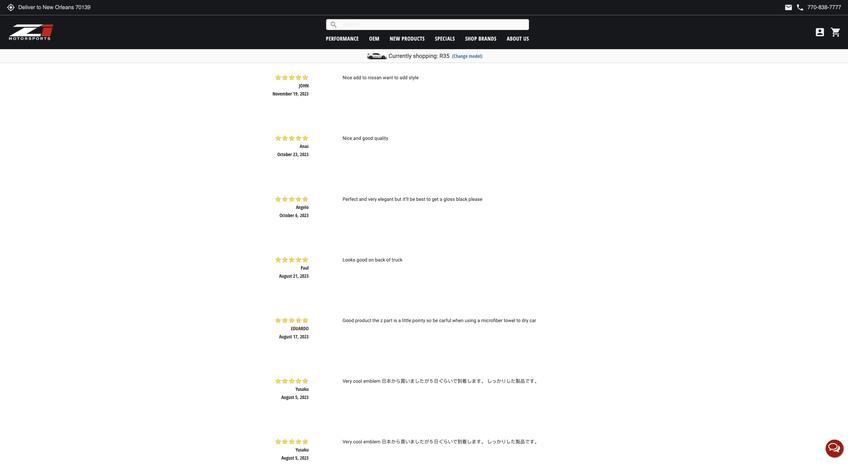 Task type: vqa. For each thing, say whether or not it's contained in the screenshot.
Bottle
no



Task type: describe. For each thing, give the bounding box(es) containing it.
on
[[369, 257, 374, 263]]

my_location
[[7, 3, 15, 12]]

back
[[375, 257, 386, 263]]

to left get
[[427, 196, 431, 202]]

2 very cool emblem 日本から買いましたが５日ぐらいで到着します。 しっかりした製品です。 from the top
[[343, 439, 540, 445]]

please
[[469, 196, 483, 202]]

mail phone
[[785, 3, 805, 12]]

nissan
[[368, 75, 382, 80]]

1 very cool emblem 日本から買いましたが５日ぐらいで到着します。 しっかりした製品です。 from the top
[[343, 378, 540, 384]]

perfect and very elegant but it'll be best to get a gloss black please
[[343, 196, 483, 202]]

of
[[387, 257, 391, 263]]

new products
[[390, 35, 425, 42]]

is
[[394, 318, 398, 323]]

october for star star star star star angelo october 6, 2023
[[280, 212, 294, 218]]

phone link
[[797, 3, 842, 12]]

2 emblem from the top
[[364, 439, 381, 445]]

2 5, from the top
[[296, 455, 299, 461]]

shopping_cart
[[831, 27, 842, 38]]

2 yusaku from the top
[[296, 447, 309, 453]]

to left dry
[[517, 318, 521, 323]]

star star star star star_border
[[275, 14, 309, 20]]

oem link
[[370, 35, 380, 42]]

shopping_cart link
[[830, 27, 842, 38]]

elegant
[[378, 196, 394, 202]]

nice and good quality
[[343, 136, 389, 141]]

2 日本から買いましたが５日ぐらいで到着します。 from the top
[[382, 439, 486, 445]]

0 vertical spatial be
[[410, 196, 415, 202]]

using
[[465, 318, 477, 323]]

i
[[411, 14, 413, 20]]

pointy
[[413, 318, 426, 323]]

to left nissan
[[363, 75, 367, 80]]

1 5, from the top
[[296, 394, 299, 400]]

0 horizontal spatial a
[[399, 318, 401, 323]]

1 emblem from the top
[[364, 378, 381, 384]]

looks good on back of truck
[[343, 257, 403, 263]]

z1 motorsports logo image
[[8, 24, 54, 41]]

17,
[[293, 333, 299, 340]]

account_box link
[[814, 27, 828, 38]]

the
[[373, 318, 380, 323]]

colors,
[[481, 14, 495, 20]]

2 horizontal spatial a
[[478, 318, 481, 323]]

0 vertical spatial black
[[497, 14, 508, 20]]

1 vertical spatial good
[[357, 257, 368, 263]]

with
[[452, 14, 461, 20]]

great choice to decorate your z. i hope they make it with different colors, black for example.
[[343, 14, 535, 20]]

1 しっかりした製品です。 from the top
[[488, 378, 540, 384]]

1 star star star star star yusaku august 5, 2023 from the top
[[275, 378, 309, 400]]

star_border
[[302, 14, 309, 20]]

7 2023 from the top
[[300, 455, 309, 461]]

good product the z part is a little pointy so be carful when using a microfiber towel to dry car
[[343, 318, 537, 323]]

1 horizontal spatial a
[[440, 196, 443, 202]]

r35
[[440, 53, 450, 59]]

car
[[530, 318, 537, 323]]

account_box
[[815, 27, 826, 38]]

phone
[[797, 3, 805, 12]]

example.
[[516, 14, 535, 20]]

1 horizontal spatial be
[[433, 318, 438, 323]]

august inside star star star star star eduardo august 17, 2023
[[279, 333, 292, 340]]

august inside star star star star star paul august 21, 2023
[[279, 273, 292, 279]]

new products link
[[390, 35, 425, 42]]

star star star star star angelo october 6, 2023
[[275, 196, 309, 218]]

(change model) link
[[453, 53, 483, 59]]

microfiber
[[482, 318, 503, 323]]

it
[[448, 14, 451, 20]]

nice for star star star star star anas october 23, 2023
[[343, 136, 353, 141]]

currently shopping: r35 (change model)
[[389, 53, 483, 59]]

mail link
[[785, 3, 794, 12]]

1 cool from the top
[[353, 378, 363, 384]]

truck
[[392, 257, 403, 263]]

shop
[[466, 35, 478, 42]]

product
[[355, 318, 372, 323]]

1 日本から買いましたが５日ぐらいで到着します。 from the top
[[382, 378, 486, 384]]

when
[[453, 318, 464, 323]]

it'll
[[403, 196, 409, 202]]

john
[[299, 82, 309, 89]]

2023 inside star star star star star eduardo august 17, 2023
[[300, 333, 309, 340]]

good
[[343, 318, 354, 323]]

very
[[368, 196, 377, 202]]

search
[[330, 21, 338, 29]]

get
[[432, 196, 439, 202]]

perfect
[[343, 196, 358, 202]]

so
[[427, 318, 432, 323]]

us
[[524, 35, 530, 42]]

paul
[[301, 265, 309, 271]]

2023 inside star star star star star angelo october 6, 2023
[[300, 212, 309, 218]]

2 cool from the top
[[353, 439, 363, 445]]

specials link
[[435, 35, 455, 42]]

different
[[462, 14, 480, 20]]



Task type: locate. For each thing, give the bounding box(es) containing it.
oem
[[370, 35, 380, 42]]

shop brands link
[[466, 35, 497, 42]]

0 horizontal spatial be
[[410, 196, 415, 202]]

2 very from the top
[[343, 439, 352, 445]]

october inside star star star star star angelo october 6, 2023
[[280, 212, 294, 218]]

6 2023 from the top
[[300, 394, 309, 400]]

1 2023 from the top
[[300, 91, 309, 97]]

to
[[371, 14, 375, 20], [363, 75, 367, 80], [395, 75, 399, 80], [427, 196, 431, 202], [517, 318, 521, 323]]

angelo
[[296, 204, 309, 210]]

1 vertical spatial emblem
[[364, 439, 381, 445]]

0 vertical spatial good
[[363, 136, 373, 141]]

your
[[396, 14, 405, 20]]

star
[[275, 14, 282, 20], [282, 14, 289, 20], [289, 14, 295, 20], [295, 14, 302, 20], [275, 74, 282, 81], [282, 74, 289, 81], [289, 74, 295, 81], [295, 74, 302, 81], [302, 74, 309, 81], [275, 135, 282, 142], [282, 135, 289, 142], [289, 135, 295, 142], [295, 135, 302, 142], [302, 135, 309, 142], [275, 196, 282, 203], [282, 196, 289, 203], [289, 196, 295, 203], [295, 196, 302, 203], [302, 196, 309, 203], [275, 256, 282, 263], [282, 256, 289, 263], [289, 256, 295, 263], [295, 256, 302, 263], [302, 256, 309, 263], [275, 317, 282, 324], [282, 317, 289, 324], [289, 317, 295, 324], [295, 317, 302, 324], [302, 317, 309, 324], [275, 378, 282, 385], [282, 378, 289, 385], [289, 378, 295, 385], [295, 378, 302, 385], [302, 378, 309, 385], [275, 438, 282, 445], [282, 438, 289, 445], [289, 438, 295, 445], [295, 438, 302, 445], [302, 438, 309, 445]]

be right it'll
[[410, 196, 415, 202]]

4 2023 from the top
[[300, 273, 309, 279]]

about
[[507, 35, 522, 42]]

brands
[[479, 35, 497, 42]]

1 yusaku from the top
[[296, 386, 309, 392]]

1 vertical spatial 日本から買いましたが５日ぐらいで到着します。
[[382, 439, 486, 445]]

looks
[[343, 257, 356, 263]]

about us link
[[507, 35, 530, 42]]

z.
[[406, 14, 410, 20]]

november
[[273, 91, 292, 97]]

0 vertical spatial very
[[343, 378, 352, 384]]

19,
[[293, 91, 299, 97]]

anas
[[300, 143, 309, 150]]

choice
[[356, 14, 370, 20]]

1 vertical spatial yusaku
[[296, 447, 309, 453]]

and for star star star star star angelo october 6, 2023
[[359, 196, 367, 202]]

but
[[395, 196, 402, 202]]

5,
[[296, 394, 299, 400], [296, 455, 299, 461]]

part
[[384, 318, 393, 323]]

they
[[426, 14, 434, 20]]

about us
[[507, 35, 530, 42]]

style
[[409, 75, 419, 80]]

0 vertical spatial yusaku
[[296, 386, 309, 392]]

1 vertical spatial star star star star star yusaku august 5, 2023
[[275, 438, 309, 461]]

good left on
[[357, 257, 368, 263]]

nice for star star star star star john november 19, 2023
[[343, 75, 353, 80]]

black right gloss
[[457, 196, 468, 202]]

a right is
[[399, 318, 401, 323]]

2 しっかりした製品です。 from the top
[[488, 439, 540, 445]]

3 2023 from the top
[[300, 212, 309, 218]]

2023 inside star star star star star paul august 21, 2023
[[300, 273, 309, 279]]

and left very
[[359, 196, 367, 202]]

2 nice from the top
[[343, 136, 353, 141]]

5 2023 from the top
[[300, 333, 309, 340]]

shop brands
[[466, 35, 497, 42]]

add left style
[[400, 75, 408, 80]]

1 vertical spatial cool
[[353, 439, 363, 445]]

for
[[509, 14, 515, 20]]

1 vertical spatial black
[[457, 196, 468, 202]]

1 vertical spatial october
[[280, 212, 294, 218]]

1 vertical spatial be
[[433, 318, 438, 323]]

1 very from the top
[[343, 378, 352, 384]]

2023 inside the star star star star star anas october 23, 2023
[[300, 151, 309, 158]]

1 nice from the top
[[343, 75, 353, 80]]

cool
[[353, 378, 363, 384], [353, 439, 363, 445]]

1 vertical spatial nice
[[343, 136, 353, 141]]

0 vertical spatial 5,
[[296, 394, 299, 400]]

october inside the star star star star star anas october 23, 2023
[[278, 151, 292, 158]]

1 vertical spatial very cool emblem 日本から買いましたが５日ぐらいで到着します。 しっかりした製品です。
[[343, 439, 540, 445]]

0 horizontal spatial add
[[354, 75, 362, 80]]

and for star star star star star anas october 23, 2023
[[354, 136, 362, 141]]

star star star star star paul august 21, 2023
[[275, 256, 309, 279]]

gloss
[[444, 196, 455, 202]]

new
[[390, 35, 401, 42]]

to right "choice"
[[371, 14, 375, 20]]

nice
[[343, 75, 353, 80], [343, 136, 353, 141]]

0 vertical spatial star star star star star yusaku august 5, 2023
[[275, 378, 309, 400]]

and left quality
[[354, 136, 362, 141]]

2 2023 from the top
[[300, 151, 309, 158]]

star star star star star yusaku august 5, 2023
[[275, 378, 309, 400], [275, 438, 309, 461]]

model)
[[469, 53, 483, 59]]

日本から買いましたが５日ぐらいで到着します。
[[382, 378, 486, 384], [382, 439, 486, 445]]

make
[[436, 14, 447, 20]]

good left quality
[[363, 136, 373, 141]]

2 star star star star star yusaku august 5, 2023 from the top
[[275, 438, 309, 461]]

dry
[[522, 318, 529, 323]]

black left the for
[[497, 14, 508, 20]]

be right so
[[433, 318, 438, 323]]

best
[[417, 196, 426, 202]]

products
[[402, 35, 425, 42]]

0 vertical spatial emblem
[[364, 378, 381, 384]]

star star star star star anas october 23, 2023
[[275, 135, 309, 158]]

6,
[[296, 212, 299, 218]]

mail
[[785, 3, 794, 12]]

add
[[354, 75, 362, 80], [400, 75, 408, 80]]

しっかりした製品です。
[[488, 378, 540, 384], [488, 439, 540, 445]]

0 vertical spatial しっかりした製品です。
[[488, 378, 540, 384]]

decorate
[[376, 14, 395, 20]]

performance link
[[326, 35, 359, 42]]

Search search field
[[338, 19, 529, 30]]

october left 6, on the left top of page
[[280, 212, 294, 218]]

1 vertical spatial and
[[359, 196, 367, 202]]

1 vertical spatial しっかりした製品です。
[[488, 439, 540, 445]]

star star star star star john november 19, 2023
[[273, 74, 309, 97]]

good
[[363, 136, 373, 141], [357, 257, 368, 263]]

0 vertical spatial and
[[354, 136, 362, 141]]

2023
[[300, 91, 309, 97], [300, 151, 309, 158], [300, 212, 309, 218], [300, 273, 309, 279], [300, 333, 309, 340], [300, 394, 309, 400], [300, 455, 309, 461]]

hope
[[414, 14, 424, 20]]

october left 23,
[[278, 151, 292, 158]]

want
[[383, 75, 394, 80]]

0 vertical spatial cool
[[353, 378, 363, 384]]

0 vertical spatial 日本から買いましたが５日ぐらいで到着します。
[[382, 378, 486, 384]]

21,
[[293, 273, 299, 279]]

a right get
[[440, 196, 443, 202]]

towel
[[504, 318, 516, 323]]

0 vertical spatial very cool emblem 日本から買いましたが５日ぐらいで到着します。 しっかりした製品です。
[[343, 378, 540, 384]]

very cool emblem 日本から買いましたが５日ぐらいで到着します。 しっかりした製品です。
[[343, 378, 540, 384], [343, 439, 540, 445]]

1 vertical spatial very
[[343, 439, 352, 445]]

october for star star star star star anas october 23, 2023
[[278, 151, 292, 158]]

eduardo
[[291, 325, 309, 332]]

black
[[497, 14, 508, 20], [457, 196, 468, 202]]

to right the want
[[395, 75, 399, 80]]

2 add from the left
[[400, 75, 408, 80]]

performance
[[326, 35, 359, 42]]

little
[[402, 318, 412, 323]]

z
[[381, 318, 383, 323]]

shopping:
[[413, 53, 439, 59]]

1 horizontal spatial add
[[400, 75, 408, 80]]

specials
[[435, 35, 455, 42]]

1 add from the left
[[354, 75, 362, 80]]

currently
[[389, 53, 412, 59]]

(change
[[453, 53, 468, 59]]

carful
[[440, 318, 452, 323]]

nice add to nissan want to add style
[[343, 75, 419, 80]]

october
[[278, 151, 292, 158], [280, 212, 294, 218]]

very
[[343, 378, 352, 384], [343, 439, 352, 445]]

yusaku
[[296, 386, 309, 392], [296, 447, 309, 453]]

1 vertical spatial 5,
[[296, 455, 299, 461]]

quality
[[375, 136, 389, 141]]

0 vertical spatial october
[[278, 151, 292, 158]]

2023 inside star star star star star john november 19, 2023
[[300, 91, 309, 97]]

0 horizontal spatial black
[[457, 196, 468, 202]]

a right using
[[478, 318, 481, 323]]

1 horizontal spatial black
[[497, 14, 508, 20]]

august
[[279, 273, 292, 279], [279, 333, 292, 340], [282, 394, 294, 400], [282, 455, 294, 461]]

0 vertical spatial nice
[[343, 75, 353, 80]]

emblem
[[364, 378, 381, 384], [364, 439, 381, 445]]

add left nissan
[[354, 75, 362, 80]]

23,
[[293, 151, 299, 158]]



